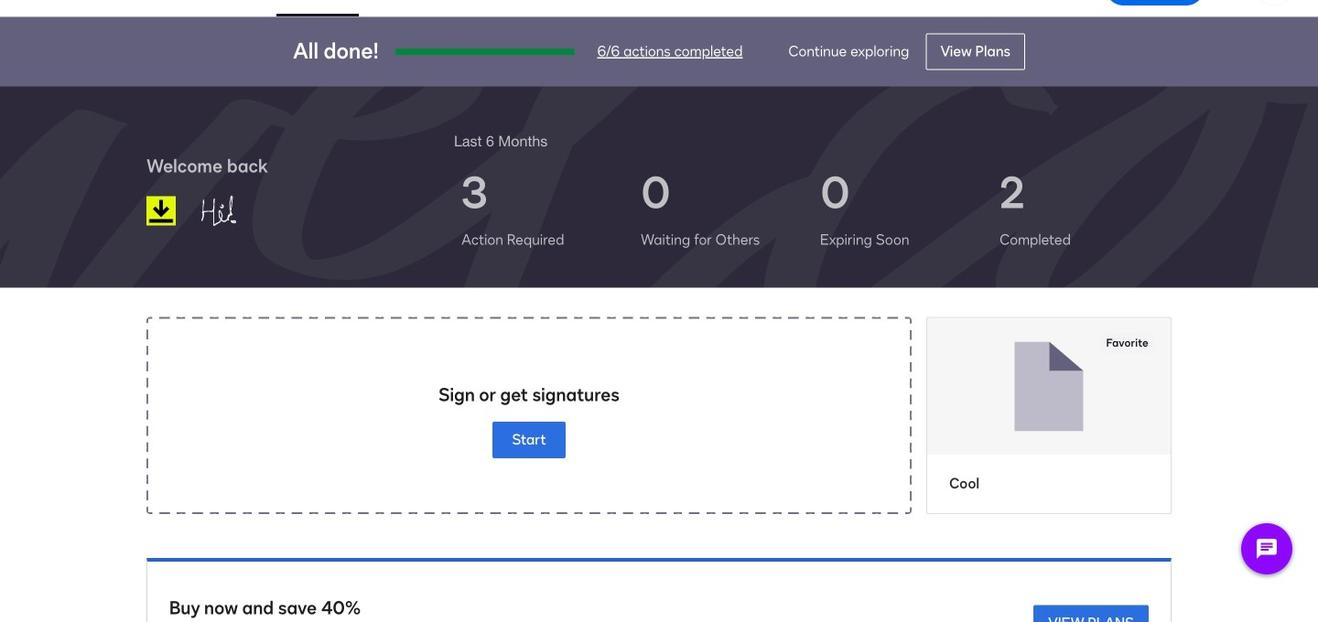 Task type: describe. For each thing, give the bounding box(es) containing it.
use cool image
[[927, 318, 1171, 455]]

generic name image
[[191, 187, 286, 235]]

docusignlogo image
[[146, 196, 176, 226]]



Task type: locate. For each thing, give the bounding box(es) containing it.
list
[[454, 152, 1172, 266]]

heading
[[454, 130, 548, 152]]



Task type: vqa. For each thing, say whether or not it's contained in the screenshot.
the View Shared Folders icon
no



